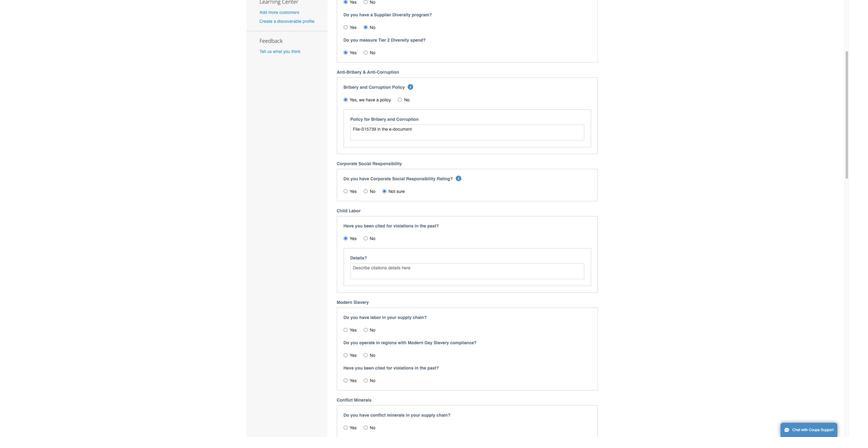 Task type: locate. For each thing, give the bounding box(es) containing it.
the
[[420, 224, 427, 229], [420, 366, 427, 371]]

2 cited from the top
[[375, 366, 386, 371]]

corruption
[[377, 70, 399, 75], [369, 85, 391, 90], [397, 117, 419, 122]]

additional information image
[[408, 84, 414, 90]]

2 vertical spatial bribery
[[371, 117, 387, 122]]

1 violations from the top
[[394, 224, 414, 229]]

1 vertical spatial have you been cited for violations in the past?
[[344, 366, 439, 371]]

0 horizontal spatial corporate
[[337, 161, 358, 166]]

0 vertical spatial past?
[[428, 224, 439, 229]]

a right create
[[274, 19, 276, 24]]

1 vertical spatial diversity
[[391, 38, 409, 43]]

1 vertical spatial slavery
[[434, 341, 449, 346]]

more
[[269, 10, 278, 15]]

1 vertical spatial with
[[802, 428, 809, 432]]

have down corporate social responsibility at the left of page
[[360, 177, 369, 181]]

diversity right supplier
[[393, 12, 411, 17]]

and
[[360, 85, 368, 90], [388, 117, 395, 122]]

1 horizontal spatial your
[[411, 413, 421, 418]]

violations
[[394, 224, 414, 229], [394, 366, 414, 371]]

0 horizontal spatial and
[[360, 85, 368, 90]]

1 vertical spatial been
[[364, 366, 374, 371]]

have left labor at the bottom left
[[360, 315, 369, 320]]

customers
[[280, 10, 300, 15]]

0 vertical spatial have
[[344, 224, 354, 229]]

day
[[425, 341, 433, 346]]

1 horizontal spatial modern
[[408, 341, 424, 346]]

conflict
[[371, 413, 386, 418]]

slavery up do you have labor in your supply chain?
[[354, 300, 369, 305]]

details?
[[351, 256, 367, 261]]

with right the regions
[[398, 341, 407, 346]]

1 vertical spatial and
[[388, 117, 395, 122]]

0 vertical spatial policy
[[392, 85, 405, 90]]

corruption for anti-
[[377, 70, 399, 75]]

compliance?
[[451, 341, 477, 346]]

been
[[364, 224, 374, 229], [364, 366, 374, 371]]

policy
[[392, 85, 405, 90], [351, 117, 363, 122]]

2 vertical spatial corruption
[[397, 117, 419, 122]]

0 horizontal spatial a
[[274, 19, 276, 24]]

1 horizontal spatial supply
[[422, 413, 436, 418]]

1 horizontal spatial and
[[388, 117, 395, 122]]

1 vertical spatial violations
[[394, 366, 414, 371]]

2 do from the top
[[344, 38, 350, 43]]

do you have corporate social responsibility rating?
[[344, 177, 453, 181]]

1 horizontal spatial a
[[371, 12, 373, 17]]

do for do you have corporate social responsibility rating?
[[344, 177, 350, 181]]

0 vertical spatial with
[[398, 341, 407, 346]]

no
[[370, 25, 376, 30], [370, 50, 376, 55], [405, 98, 410, 102], [370, 189, 376, 194], [370, 236, 376, 241], [370, 328, 376, 333], [370, 353, 376, 358], [370, 379, 376, 384], [370, 426, 376, 431]]

chat with coupa support
[[793, 428, 835, 432]]

us
[[267, 49, 272, 54]]

0 horizontal spatial social
[[359, 161, 372, 166]]

0 vertical spatial responsibility
[[373, 161, 402, 166]]

0 horizontal spatial supply
[[398, 315, 412, 320]]

1 vertical spatial the
[[420, 366, 427, 371]]

have
[[360, 12, 369, 17], [366, 98, 375, 102], [360, 177, 369, 181], [360, 315, 369, 320], [360, 413, 369, 418]]

chain?
[[413, 315, 427, 320], [437, 413, 451, 418]]

with
[[398, 341, 407, 346], [802, 428, 809, 432]]

your
[[387, 315, 397, 320], [411, 413, 421, 418]]

a for do
[[371, 12, 373, 17]]

policy down yes,
[[351, 117, 363, 122]]

0 horizontal spatial anti-
[[337, 70, 347, 75]]

1 vertical spatial modern
[[408, 341, 424, 346]]

bribery up yes,
[[344, 85, 359, 90]]

bribery down policy
[[371, 117, 387, 122]]

1 do from the top
[[344, 12, 350, 17]]

anti- right &
[[367, 70, 377, 75]]

1 vertical spatial policy
[[351, 117, 363, 122]]

minerals
[[354, 398, 372, 403]]

2 horizontal spatial a
[[377, 98, 379, 102]]

your right minerals
[[411, 413, 421, 418]]

1 yes from the top
[[350, 25, 357, 30]]

0 vertical spatial bribery
[[347, 70, 362, 75]]

policy
[[380, 98, 391, 102]]

diversity
[[393, 12, 411, 17], [391, 38, 409, 43]]

and up we
[[360, 85, 368, 90]]

minerals
[[387, 413, 405, 418]]

0 vertical spatial have you been cited for violations in the past?
[[344, 224, 439, 229]]

anti-
[[337, 70, 347, 75], [367, 70, 377, 75]]

do
[[344, 12, 350, 17], [344, 38, 350, 43], [344, 177, 350, 181], [344, 315, 350, 320], [344, 341, 350, 346], [344, 413, 350, 418]]

labor
[[371, 315, 381, 320]]

your right labor at the bottom left
[[387, 315, 397, 320]]

think
[[292, 49, 301, 54]]

0 vertical spatial slavery
[[354, 300, 369, 305]]

1 past? from the top
[[428, 224, 439, 229]]

slavery
[[354, 300, 369, 305], [434, 341, 449, 346]]

chat
[[793, 428, 801, 432]]

0 vertical spatial been
[[364, 224, 374, 229]]

measure
[[360, 38, 377, 43]]

do you measure tier 2 diversity spend?
[[344, 38, 426, 43]]

for
[[364, 117, 370, 122], [387, 224, 393, 229], [387, 366, 393, 371]]

3 yes from the top
[[350, 189, 357, 194]]

do you operate in regions with modern day slavery compliance?
[[344, 341, 477, 346]]

profile
[[303, 19, 315, 24]]

responsibility left rating? in the top of the page
[[406, 177, 436, 181]]

0 vertical spatial violations
[[394, 224, 414, 229]]

1 vertical spatial chain?
[[437, 413, 451, 418]]

3 do from the top
[[344, 177, 350, 181]]

0 vertical spatial a
[[371, 12, 373, 17]]

you down corporate social responsibility at the left of page
[[351, 177, 358, 181]]

Details? text field
[[351, 264, 585, 280]]

0 horizontal spatial slavery
[[354, 300, 369, 305]]

we
[[359, 98, 365, 102]]

1 horizontal spatial responsibility
[[406, 177, 436, 181]]

have you been cited for violations in the past?
[[344, 224, 439, 229], [344, 366, 439, 371]]

1 vertical spatial past?
[[428, 366, 439, 371]]

1 vertical spatial supply
[[422, 413, 436, 418]]

1 vertical spatial cited
[[375, 366, 386, 371]]

None radio
[[344, 0, 348, 4], [344, 25, 348, 29], [364, 25, 368, 29], [364, 51, 368, 55], [344, 98, 348, 102], [364, 189, 368, 193], [344, 237, 348, 241], [364, 328, 368, 332], [344, 0, 348, 4], [344, 25, 348, 29], [364, 25, 368, 29], [364, 51, 368, 55], [344, 98, 348, 102], [364, 189, 368, 193], [344, 237, 348, 241], [364, 328, 368, 332]]

in
[[415, 224, 419, 229], [382, 315, 386, 320], [376, 341, 380, 346], [415, 366, 419, 371], [406, 413, 410, 418]]

1 horizontal spatial chain?
[[437, 413, 451, 418]]

0 vertical spatial the
[[420, 224, 427, 229]]

diversity for supplier
[[393, 12, 411, 17]]

with right "chat"
[[802, 428, 809, 432]]

do for do you have labor in your supply chain?
[[344, 315, 350, 320]]

do for do you have a supplier diversity program?
[[344, 12, 350, 17]]

0 vertical spatial and
[[360, 85, 368, 90]]

0 vertical spatial your
[[387, 315, 397, 320]]

do for do you operate in regions with modern day slavery compliance?
[[344, 341, 350, 346]]

None radio
[[364, 0, 368, 4], [344, 51, 348, 55], [398, 98, 402, 102], [344, 189, 348, 193], [383, 189, 387, 193], [364, 237, 368, 241], [344, 328, 348, 332], [344, 354, 348, 358], [364, 354, 368, 358], [344, 379, 348, 383], [364, 379, 368, 383], [344, 426, 348, 430], [364, 426, 368, 430], [364, 0, 368, 4], [344, 51, 348, 55], [398, 98, 402, 102], [344, 189, 348, 193], [383, 189, 387, 193], [364, 237, 368, 241], [344, 328, 348, 332], [344, 354, 348, 358], [364, 354, 368, 358], [344, 379, 348, 383], [364, 379, 368, 383], [344, 426, 348, 430], [364, 426, 368, 430]]

operate
[[360, 341, 375, 346]]

conflict
[[337, 398, 353, 403]]

tell us what you think button
[[260, 49, 301, 55]]

4 do from the top
[[344, 315, 350, 320]]

social
[[359, 161, 372, 166], [392, 177, 405, 181]]

1 vertical spatial your
[[411, 413, 421, 418]]

supply
[[398, 315, 412, 320], [422, 413, 436, 418]]

2 vertical spatial a
[[377, 98, 379, 102]]

sure
[[397, 189, 405, 194]]

responsibility
[[373, 161, 402, 166], [406, 177, 436, 181]]

coupa
[[810, 428, 821, 432]]

0 vertical spatial modern
[[337, 300, 353, 305]]

have left the conflict
[[360, 413, 369, 418]]

and down policy
[[388, 117, 395, 122]]

child
[[337, 209, 348, 214]]

bribery left &
[[347, 70, 362, 75]]

slavery right day
[[434, 341, 449, 346]]

0 vertical spatial chain?
[[413, 315, 427, 320]]

bribery
[[347, 70, 362, 75], [344, 85, 359, 90], [371, 117, 387, 122]]

past?
[[428, 224, 439, 229], [428, 366, 439, 371]]

2 have you been cited for violations in the past? from the top
[[344, 366, 439, 371]]

have
[[344, 224, 354, 229], [344, 366, 354, 371]]

create a discoverable profile
[[260, 19, 315, 24]]

0 vertical spatial corruption
[[377, 70, 399, 75]]

cited
[[375, 224, 386, 229], [375, 366, 386, 371]]

do you have a supplier diversity program?
[[344, 12, 432, 17]]

a left policy
[[377, 98, 379, 102]]

1 been from the top
[[364, 224, 374, 229]]

have left supplier
[[360, 12, 369, 17]]

1 horizontal spatial with
[[802, 428, 809, 432]]

Policy for Bribery and Corruption text field
[[351, 125, 585, 141]]

0 vertical spatial diversity
[[393, 12, 411, 17]]

rating?
[[437, 177, 453, 181]]

1 horizontal spatial corporate
[[371, 177, 391, 181]]

6 yes from the top
[[350, 353, 357, 358]]

conflict minerals
[[337, 398, 372, 403]]

you down the conflict minerals
[[351, 413, 358, 418]]

have for policy
[[366, 98, 375, 102]]

1 vertical spatial social
[[392, 177, 405, 181]]

do for do you measure tier 2 diversity spend?
[[344, 38, 350, 43]]

policy left additional information icon
[[392, 85, 405, 90]]

1 vertical spatial have
[[344, 366, 354, 371]]

0 horizontal spatial chain?
[[413, 315, 427, 320]]

2 have from the top
[[344, 366, 354, 371]]

0 vertical spatial cited
[[375, 224, 386, 229]]

corruption for and
[[397, 117, 419, 122]]

5 do from the top
[[344, 341, 350, 346]]

you
[[351, 12, 358, 17], [351, 38, 358, 43], [283, 49, 290, 54], [351, 177, 358, 181], [355, 224, 363, 229], [351, 315, 358, 320], [351, 341, 358, 346], [355, 366, 363, 371], [351, 413, 358, 418]]

modern
[[337, 300, 353, 305], [408, 341, 424, 346]]

a left supplier
[[371, 12, 373, 17]]

1 horizontal spatial slavery
[[434, 341, 449, 346]]

1 horizontal spatial anti-
[[367, 70, 377, 75]]

a
[[371, 12, 373, 17], [274, 19, 276, 24], [377, 98, 379, 102]]

6 do from the top
[[344, 413, 350, 418]]

0 vertical spatial supply
[[398, 315, 412, 320]]

you down labor
[[355, 224, 363, 229]]

tier
[[379, 38, 386, 43]]

modern slavery
[[337, 300, 369, 305]]

0 vertical spatial corporate
[[337, 161, 358, 166]]

corporate
[[337, 161, 358, 166], [371, 177, 391, 181]]

1 vertical spatial a
[[274, 19, 276, 24]]

you left 'measure'
[[351, 38, 358, 43]]

yes
[[350, 25, 357, 30], [350, 50, 357, 55], [350, 189, 357, 194], [350, 236, 357, 241], [350, 328, 357, 333], [350, 353, 357, 358], [350, 379, 357, 384], [350, 426, 357, 431]]

anti- left &
[[337, 70, 347, 75]]

yes, we have a policy
[[350, 98, 391, 102]]

responsibility up do you have corporate social responsibility rating?
[[373, 161, 402, 166]]

add more customers
[[260, 10, 300, 15]]

2 anti- from the left
[[367, 70, 377, 75]]

labor
[[349, 209, 361, 214]]

you left 'think' at the top left of page
[[283, 49, 290, 54]]

5 yes from the top
[[350, 328, 357, 333]]

2
[[388, 38, 390, 43]]

1 horizontal spatial policy
[[392, 85, 405, 90]]

diversity right 2
[[391, 38, 409, 43]]

0 horizontal spatial your
[[387, 315, 397, 320]]

discoverable
[[277, 19, 302, 24]]

have right we
[[366, 98, 375, 102]]



Task type: vqa. For each thing, say whether or not it's contained in the screenshot.
Certifying Organization text box
no



Task type: describe. For each thing, give the bounding box(es) containing it.
1 cited from the top
[[375, 224, 386, 229]]

tell us what you think
[[260, 49, 301, 54]]

with inside button
[[802, 428, 809, 432]]

1 have from the top
[[344, 224, 354, 229]]

supplier
[[374, 12, 392, 17]]

program?
[[412, 12, 432, 17]]

add
[[260, 10, 267, 15]]

child labor
[[337, 209, 361, 214]]

support
[[822, 428, 835, 432]]

2 yes from the top
[[350, 50, 357, 55]]

4 yes from the top
[[350, 236, 357, 241]]

not
[[389, 189, 396, 194]]

anti-bribery & anti-corruption
[[337, 70, 399, 75]]

spend?
[[411, 38, 426, 43]]

you down modern slavery
[[351, 315, 358, 320]]

7 yes from the top
[[350, 379, 357, 384]]

what
[[273, 49, 282, 54]]

0 horizontal spatial responsibility
[[373, 161, 402, 166]]

0 horizontal spatial with
[[398, 341, 407, 346]]

do for do you have conflict minerals in your supply chain?
[[344, 413, 350, 418]]

have for in
[[360, 315, 369, 320]]

diversity for 2
[[391, 38, 409, 43]]

1 vertical spatial responsibility
[[406, 177, 436, 181]]

1 vertical spatial bribery
[[344, 85, 359, 90]]

tell
[[260, 49, 266, 54]]

1 vertical spatial corruption
[[369, 85, 391, 90]]

you left operate
[[351, 341, 358, 346]]

have for social
[[360, 177, 369, 181]]

yes,
[[350, 98, 358, 102]]

do you have labor in your supply chain?
[[344, 315, 427, 320]]

you down operate
[[355, 366, 363, 371]]

1 have you been cited for violations in the past? from the top
[[344, 224, 439, 229]]

have for supplier
[[360, 12, 369, 17]]

0 vertical spatial for
[[364, 117, 370, 122]]

create
[[260, 19, 273, 24]]

corporate social responsibility
[[337, 161, 402, 166]]

policy for bribery and corruption
[[351, 117, 419, 122]]

regions
[[381, 341, 397, 346]]

1 vertical spatial corporate
[[371, 177, 391, 181]]

1 the from the top
[[420, 224, 427, 229]]

you left supplier
[[351, 12, 358, 17]]

2 the from the top
[[420, 366, 427, 371]]

create a discoverable profile link
[[260, 19, 315, 24]]

0 horizontal spatial modern
[[337, 300, 353, 305]]

2 violations from the top
[[394, 366, 414, 371]]

chat with coupa support button
[[781, 423, 838, 437]]

do you have conflict minerals in your supply chain?
[[344, 413, 451, 418]]

2 vertical spatial for
[[387, 366, 393, 371]]

bribery and corruption policy
[[344, 85, 405, 90]]

1 horizontal spatial social
[[392, 177, 405, 181]]

additional information image
[[456, 176, 462, 181]]

add more customers link
[[260, 10, 300, 15]]

feedback
[[260, 37, 283, 45]]

8 yes from the top
[[350, 426, 357, 431]]

&
[[363, 70, 366, 75]]

1 vertical spatial for
[[387, 224, 393, 229]]

have for minerals
[[360, 413, 369, 418]]

not sure
[[389, 189, 405, 194]]

2 been from the top
[[364, 366, 374, 371]]

2 past? from the top
[[428, 366, 439, 371]]

0 horizontal spatial policy
[[351, 117, 363, 122]]

0 vertical spatial social
[[359, 161, 372, 166]]

a for yes,
[[377, 98, 379, 102]]

1 anti- from the left
[[337, 70, 347, 75]]

you inside button
[[283, 49, 290, 54]]



